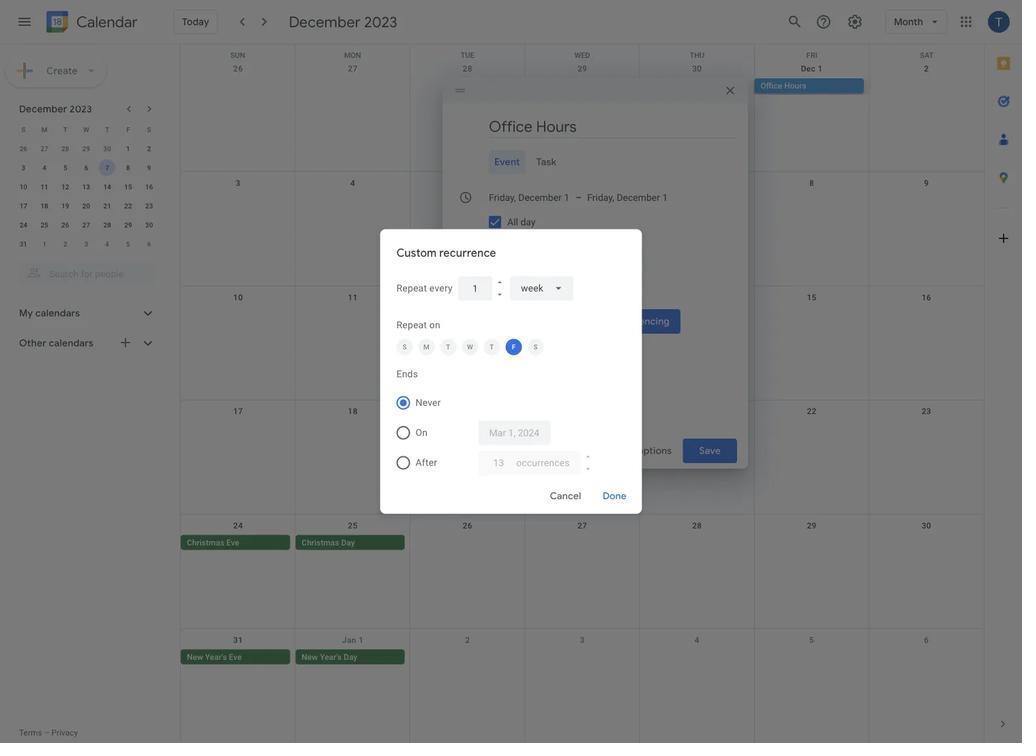 Task type: vqa. For each thing, say whether or not it's contained in the screenshot.
7 cell
yes



Task type: describe. For each thing, give the bounding box(es) containing it.
1 horizontal spatial 16
[[922, 293, 931, 302]]

0 vertical spatial 2023
[[364, 12, 397, 31]]

privacy
[[51, 729, 78, 738]]

17 element
[[15, 198, 32, 214]]

january 2 element
[[57, 236, 73, 252]]

task
[[536, 156, 557, 168]]

office hours button
[[754, 78, 864, 93]]

mon
[[344, 51, 361, 60]]

s up 16 element
[[147, 125, 151, 134]]

Tuesday checkbox
[[440, 339, 456, 356]]

1 right jan
[[359, 636, 363, 645]]

22 inside 'element'
[[124, 202, 132, 210]]

never
[[416, 397, 441, 409]]

1 horizontal spatial 25
[[348, 521, 358, 531]]

event
[[494, 156, 520, 168]]

23 inside 23 element
[[145, 202, 153, 210]]

1 vertical spatial 2023
[[70, 103, 92, 115]]

january 1 element
[[36, 236, 53, 252]]

7
[[105, 164, 109, 172]]

calendar heading
[[74, 13, 138, 32]]

t inside t option
[[446, 343, 450, 351]]

1 vertical spatial 11
[[348, 293, 358, 302]]

Occurrence count number field
[[489, 451, 508, 476]]

1 vertical spatial –
[[44, 729, 49, 738]]

jan 1
[[342, 636, 363, 645]]

Thursday checkbox
[[484, 339, 500, 356]]

find a time button
[[483, 259, 544, 284]]

28 element
[[99, 217, 115, 233]]

t up november 30 element
[[105, 125, 109, 134]]

0 horizontal spatial december 2023
[[19, 103, 92, 115]]

privacy link
[[51, 729, 78, 738]]

0 horizontal spatial 5
[[63, 164, 67, 172]]

repeat on
[[396, 320, 440, 331]]

calendar
[[76, 13, 138, 32]]

16 element
[[141, 179, 157, 195]]

27 right november 26 element
[[40, 145, 48, 153]]

19 element
[[57, 198, 73, 214]]

18 element
[[36, 198, 53, 214]]

november 27 element
[[36, 140, 53, 157]]

0 vertical spatial 6
[[84, 164, 88, 172]]

30 inside 30 element
[[145, 221, 153, 229]]

t inside thursday checkbox
[[490, 343, 494, 351]]

Sunday checkbox
[[396, 339, 413, 356]]

new year's eve
[[187, 653, 242, 662]]

29 element
[[120, 217, 136, 233]]

terms – privacy
[[19, 729, 78, 738]]

done button
[[593, 480, 636, 513]]

f inside row
[[126, 125, 130, 134]]

5 for jan 1
[[809, 636, 814, 645]]

row group containing 26
[[13, 139, 160, 254]]

27 down cancel button
[[577, 521, 587, 531]]

all
[[507, 217, 518, 228]]

1 vertical spatial 22
[[807, 407, 817, 417]]

Monday checkbox
[[418, 339, 435, 356]]

on
[[429, 320, 440, 331]]

time
[[518, 265, 539, 277]]

23 element
[[141, 198, 157, 214]]

repeat for repeat every
[[396, 283, 427, 294]]

m inside grid
[[41, 125, 47, 134]]

christmas day button
[[295, 536, 405, 551]]

a
[[511, 265, 516, 277]]

january 4 element
[[99, 236, 115, 252]]

30 element
[[141, 217, 157, 233]]

17 inside row group
[[20, 202, 27, 210]]

tue
[[461, 51, 474, 60]]

Add title text field
[[489, 117, 737, 137]]

custom recurrence
[[396, 246, 496, 260]]

1 vertical spatial 18
[[348, 407, 358, 417]]

19
[[61, 202, 69, 210]]

wed
[[574, 51, 590, 60]]

find
[[489, 265, 508, 277]]

t up november 28 element
[[63, 125, 67, 134]]

repeat for repeat on
[[396, 320, 427, 331]]

today
[[182, 16, 209, 28]]

18 inside row group
[[40, 202, 48, 210]]

custom
[[396, 246, 437, 260]]

15 element
[[120, 179, 136, 195]]

christmas eve button
[[181, 536, 290, 551]]

terms link
[[19, 729, 42, 738]]

thu
[[690, 51, 704, 60]]

sun
[[230, 51, 245, 60]]

calendar element
[[44, 8, 138, 38]]

done
[[603, 491, 627, 503]]

new year's day
[[302, 653, 357, 662]]

11 inside row group
[[40, 183, 48, 191]]

1 horizontal spatial 23
[[922, 407, 931, 417]]

31 for jan 1
[[233, 636, 243, 645]]

f inside option
[[512, 343, 516, 351]]

6 for 1
[[147, 240, 151, 248]]

11 element
[[36, 179, 53, 195]]

grid containing 26
[[180, 44, 984, 744]]

1 right november 30 element
[[126, 145, 130, 153]]

new year's day button
[[295, 650, 405, 665]]

christmas day
[[302, 538, 355, 548]]

january 6 element
[[141, 236, 157, 252]]

row containing sun
[[181, 44, 984, 60]]

31 element
[[15, 236, 32, 252]]

cancel
[[550, 491, 581, 503]]

s up november 26 element
[[21, 125, 25, 134]]

31 for 1
[[20, 240, 27, 248]]

1 inside january 1 element
[[42, 240, 46, 248]]

s inside "saturday" checkbox
[[533, 343, 538, 351]]

november 30 element
[[99, 140, 115, 157]]

on
[[416, 427, 428, 439]]

day
[[520, 217, 536, 228]]

ends
[[396, 369, 418, 380]]

9 for sun
[[924, 178, 929, 188]]



Task type: locate. For each thing, give the bounding box(es) containing it.
1 horizontal spatial tab list
[[985, 44, 1022, 706]]

1 horizontal spatial 31
[[233, 636, 243, 645]]

2 horizontal spatial 6
[[924, 636, 929, 645]]

0 horizontal spatial 15
[[124, 183, 132, 191]]

26
[[233, 64, 243, 74], [20, 145, 27, 153], [61, 221, 69, 229], [463, 521, 472, 531]]

1 year's from the left
[[205, 653, 227, 662]]

1 vertical spatial 13
[[577, 293, 587, 302]]

Friday checkbox
[[506, 339, 522, 356]]

0 vertical spatial 8
[[126, 164, 130, 172]]

28
[[463, 64, 472, 74], [61, 145, 69, 153], [103, 221, 111, 229], [692, 521, 702, 531]]

1 horizontal spatial 15
[[807, 293, 817, 302]]

25
[[40, 221, 48, 229], [348, 521, 358, 531]]

2 new from the left
[[302, 653, 318, 662]]

0 vertical spatial 10
[[20, 183, 27, 191]]

w
[[83, 125, 89, 134], [467, 343, 473, 351]]

t
[[63, 125, 67, 134], [105, 125, 109, 134], [446, 343, 450, 351], [490, 343, 494, 351]]

1 vertical spatial 8
[[809, 178, 814, 188]]

1 vertical spatial 17
[[233, 407, 243, 417]]

1 vertical spatial 15
[[807, 293, 817, 302]]

1 horizontal spatial december 2023
[[289, 12, 397, 31]]

december up november 27 element
[[19, 103, 67, 115]]

1 vertical spatial m
[[423, 343, 430, 351]]

0 horizontal spatial 17
[[20, 202, 27, 210]]

1 new from the left
[[187, 653, 203, 662]]

10 inside row group
[[20, 183, 27, 191]]

year's for eve
[[205, 653, 227, 662]]

0 horizontal spatial 12
[[61, 183, 69, 191]]

17
[[20, 202, 27, 210], [233, 407, 243, 417]]

31
[[20, 240, 27, 248], [233, 636, 243, 645]]

5 inside 'element'
[[126, 240, 130, 248]]

january 3 element
[[78, 236, 94, 252]]

12 right every
[[463, 293, 472, 302]]

new year's eve button
[[181, 650, 290, 665]]

15
[[124, 183, 132, 191], [807, 293, 817, 302]]

0 horizontal spatial 24
[[20, 221, 27, 229]]

Wednesday checkbox
[[462, 339, 478, 356]]

0 vertical spatial 22
[[124, 202, 132, 210]]

repeat
[[396, 283, 427, 294], [396, 320, 427, 331]]

s inside 'sunday' checkbox
[[403, 343, 407, 351]]

Saturday checkbox
[[527, 339, 544, 356]]

10
[[20, 183, 27, 191], [233, 293, 243, 302]]

option group inside custom recurrence dialog
[[391, 388, 626, 478]]

christmas for christmas eve
[[187, 538, 224, 548]]

new
[[187, 653, 203, 662], [302, 653, 318, 662]]

0 vertical spatial 12
[[61, 183, 69, 191]]

0 horizontal spatial year's
[[205, 653, 227, 662]]

sat
[[920, 51, 934, 60]]

8
[[126, 164, 130, 172], [809, 178, 814, 188]]

option group
[[391, 388, 626, 478]]

0 vertical spatial 18
[[40, 202, 48, 210]]

13 element
[[78, 179, 94, 195]]

0 horizontal spatial f
[[126, 125, 130, 134]]

24 up christmas eve button
[[233, 521, 243, 531]]

12 element
[[57, 179, 73, 195]]

30 inside november 30 element
[[103, 145, 111, 153]]

1 vertical spatial f
[[512, 343, 516, 351]]

0 horizontal spatial december
[[19, 103, 67, 115]]

day inside 'button'
[[344, 653, 357, 662]]

new for new year's eve
[[187, 653, 203, 662]]

w up november 29 element
[[83, 125, 89, 134]]

0 horizontal spatial 22
[[124, 202, 132, 210]]

1
[[818, 64, 823, 74], [126, 145, 130, 153], [42, 240, 46, 248], [359, 636, 363, 645]]

row
[[181, 44, 984, 60], [181, 58, 984, 172], [13, 120, 160, 139], [13, 139, 160, 158], [13, 158, 160, 177], [181, 172, 984, 287], [13, 177, 160, 196], [13, 196, 160, 215], [13, 215, 160, 235], [13, 235, 160, 254], [181, 287, 984, 401], [181, 401, 984, 515], [181, 515, 984, 630], [181, 630, 984, 744]]

0 horizontal spatial 13
[[82, 183, 90, 191]]

0 horizontal spatial m
[[41, 125, 47, 134]]

8 for december 2023
[[126, 164, 130, 172]]

day
[[341, 538, 355, 548], [344, 653, 357, 662]]

0 vertical spatial 31
[[20, 240, 27, 248]]

31 inside row group
[[20, 240, 27, 248]]

31 down the 24 element
[[20, 240, 27, 248]]

25 up christmas day button
[[348, 521, 358, 531]]

terms
[[19, 729, 42, 738]]

0 vertical spatial day
[[341, 538, 355, 548]]

0 vertical spatial 11
[[40, 183, 48, 191]]

1 vertical spatial 23
[[922, 407, 931, 417]]

24 up 31 element
[[20, 221, 27, 229]]

0 vertical spatial 13
[[82, 183, 90, 191]]

25 element
[[36, 217, 53, 233]]

0 vertical spatial 9
[[147, 164, 151, 172]]

0 horizontal spatial 18
[[40, 202, 48, 210]]

december 2023 up 'mon'
[[289, 12, 397, 31]]

1 vertical spatial repeat
[[396, 320, 427, 331]]

new for new year's day
[[302, 653, 318, 662]]

5 for 1
[[126, 240, 130, 248]]

0 vertical spatial december
[[289, 12, 361, 31]]

1 horizontal spatial 18
[[348, 407, 358, 417]]

0 horizontal spatial 8
[[126, 164, 130, 172]]

christmas
[[187, 538, 224, 548], [302, 538, 339, 548]]

m
[[41, 125, 47, 134], [423, 343, 430, 351]]

0 horizontal spatial 6
[[84, 164, 88, 172]]

dec
[[801, 64, 816, 74]]

–
[[575, 192, 582, 203], [44, 729, 49, 738]]

0 vertical spatial 17
[[20, 202, 27, 210]]

20
[[82, 202, 90, 210]]

2 repeat from the top
[[396, 320, 427, 331]]

f up 15 element
[[126, 125, 130, 134]]

30
[[692, 64, 702, 74], [103, 145, 111, 153], [145, 221, 153, 229], [922, 521, 931, 531]]

27
[[348, 64, 358, 74], [40, 145, 48, 153], [82, 221, 90, 229], [577, 521, 587, 531]]

0 vertical spatial m
[[41, 125, 47, 134]]

27 down 20
[[82, 221, 90, 229]]

fri
[[806, 51, 817, 60]]

1 vertical spatial 25
[[348, 521, 358, 531]]

1 horizontal spatial christmas
[[302, 538, 339, 548]]

2
[[924, 64, 929, 74], [147, 145, 151, 153], [63, 240, 67, 248], [465, 636, 470, 645]]

tab list containing event
[[453, 150, 737, 175]]

t right wednesday "checkbox"
[[490, 343, 494, 351]]

m right 'sunday' checkbox
[[423, 343, 430, 351]]

24
[[20, 221, 27, 229], [233, 521, 243, 531]]

event button
[[489, 150, 525, 175]]

1 horizontal spatial 9
[[924, 178, 929, 188]]

9 inside row group
[[147, 164, 151, 172]]

0 vertical spatial 24
[[20, 221, 27, 229]]

21 element
[[99, 198, 115, 214]]

27 down 'mon'
[[348, 64, 358, 74]]

cancel button
[[544, 480, 587, 513]]

1 horizontal spatial new
[[302, 653, 318, 662]]

1 vertical spatial day
[[344, 653, 357, 662]]

0 horizontal spatial 16
[[145, 183, 153, 191]]

new inside 'button'
[[302, 653, 318, 662]]

w inside "checkbox"
[[467, 343, 473, 351]]

december 2023
[[289, 12, 397, 31], [19, 103, 92, 115]]

10 element
[[15, 179, 32, 195]]

recurrence
[[439, 246, 496, 260]]

0 vertical spatial december 2023
[[289, 12, 397, 31]]

grid
[[180, 44, 984, 744]]

option group containing never
[[391, 388, 626, 478]]

jan
[[342, 636, 356, 645]]

2 year's from the left
[[320, 653, 342, 662]]

23
[[145, 202, 153, 210], [922, 407, 931, 417]]

to element
[[575, 192, 582, 203]]

1 vertical spatial december 2023
[[19, 103, 92, 115]]

1 horizontal spatial 12
[[463, 293, 472, 302]]

all day
[[507, 217, 536, 228]]

w inside the "december 2023" grid
[[83, 125, 89, 134]]

29
[[577, 64, 587, 74], [82, 145, 90, 153], [124, 221, 132, 229], [807, 521, 817, 531]]

s left m checkbox in the top left of the page
[[403, 343, 407, 351]]

repeat left every
[[396, 283, 427, 294]]

eve
[[226, 538, 239, 548], [229, 653, 242, 662]]

after
[[416, 457, 437, 469]]

none field inside custom recurrence dialog
[[510, 276, 573, 301]]

20 element
[[78, 198, 94, 214]]

every
[[429, 283, 453, 294]]

7 cell
[[97, 158, 118, 177]]

1 down 25 element
[[42, 240, 46, 248]]

6 for jan 1
[[924, 636, 929, 645]]

1 right dec
[[818, 64, 823, 74]]

today button
[[173, 10, 218, 34]]

0 vertical spatial –
[[575, 192, 582, 203]]

repeat every
[[396, 283, 453, 294]]

year's inside 'button'
[[320, 653, 342, 662]]

t right m checkbox in the top left of the page
[[446, 343, 450, 351]]

0 horizontal spatial tab list
[[453, 150, 737, 175]]

1 horizontal spatial 24
[[233, 521, 243, 531]]

1 horizontal spatial 6
[[147, 240, 151, 248]]

0 horizontal spatial w
[[83, 125, 89, 134]]

december 2023 up november 28 element
[[19, 103, 92, 115]]

1 vertical spatial 5
[[126, 240, 130, 248]]

8 inside row group
[[126, 164, 130, 172]]

f
[[126, 125, 130, 134], [512, 343, 516, 351]]

16 inside row group
[[145, 183, 153, 191]]

custom recurrence dialog
[[380, 229, 642, 514]]

1 horizontal spatial 13
[[577, 293, 587, 302]]

day inside button
[[341, 538, 355, 548]]

1 horizontal spatial w
[[467, 343, 473, 351]]

0 horizontal spatial –
[[44, 729, 49, 738]]

support image
[[816, 14, 832, 30]]

december up 'mon'
[[289, 12, 361, 31]]

1 vertical spatial eve
[[229, 653, 242, 662]]

3
[[21, 164, 25, 172], [236, 178, 240, 188], [84, 240, 88, 248], [580, 636, 585, 645]]

6
[[84, 164, 88, 172], [147, 240, 151, 248], [924, 636, 929, 645]]

1 repeat from the top
[[396, 283, 427, 294]]

november 26 element
[[15, 140, 32, 157]]

row group
[[13, 139, 160, 254]]

27 element
[[78, 217, 94, 233]]

eve inside button
[[226, 538, 239, 548]]

1 horizontal spatial m
[[423, 343, 430, 351]]

21
[[103, 202, 111, 210]]

1 vertical spatial 6
[[147, 240, 151, 248]]

w left thursday checkbox
[[467, 343, 473, 351]]

22 element
[[120, 198, 136, 214]]

november 28 element
[[57, 140, 73, 157]]

m inside checkbox
[[423, 343, 430, 351]]

find a time
[[489, 265, 539, 277]]

26 element
[[57, 217, 73, 233]]

0 horizontal spatial 23
[[145, 202, 153, 210]]

repeat up 'sunday' checkbox
[[396, 320, 427, 331]]

14 element
[[99, 179, 115, 195]]

0 horizontal spatial 10
[[20, 183, 27, 191]]

0 horizontal spatial 11
[[40, 183, 48, 191]]

f right thursday checkbox
[[512, 343, 516, 351]]

hours
[[784, 81, 806, 91]]

2 vertical spatial 6
[[924, 636, 929, 645]]

18
[[40, 202, 48, 210], [348, 407, 358, 417]]

12
[[61, 183, 69, 191], [463, 293, 472, 302]]

cell
[[181, 78, 295, 95], [295, 78, 410, 95], [410, 78, 525, 95], [525, 78, 640, 95], [640, 78, 754, 95], [869, 78, 984, 95], [410, 536, 525, 552], [525, 536, 640, 552], [640, 536, 754, 552], [754, 536, 869, 552], [869, 536, 984, 552], [410, 650, 525, 666], [525, 650, 640, 666], [640, 650, 754, 666], [754, 650, 869, 666], [869, 650, 984, 666]]

1 horizontal spatial 2023
[[364, 12, 397, 31]]

year's
[[205, 653, 227, 662], [320, 653, 342, 662]]

2 christmas from the left
[[302, 538, 339, 548]]

1 horizontal spatial 17
[[233, 407, 243, 417]]

december
[[289, 12, 361, 31], [19, 103, 67, 115]]

dec 1
[[801, 64, 823, 74]]

9 for december 2023
[[147, 164, 151, 172]]

31 up new year's eve "button"
[[233, 636, 243, 645]]

office
[[761, 81, 782, 91]]

13 inside the '13' element
[[82, 183, 90, 191]]

4
[[42, 164, 46, 172], [350, 178, 355, 188], [105, 240, 109, 248], [695, 636, 699, 645]]

25 down 18 element
[[40, 221, 48, 229]]

15 inside row group
[[124, 183, 132, 191]]

1 vertical spatial 9
[[924, 178, 929, 188]]

december 2023 grid
[[13, 120, 160, 254]]

1 vertical spatial 31
[[233, 636, 243, 645]]

25 inside row group
[[40, 221, 48, 229]]

2 horizontal spatial 5
[[809, 636, 814, 645]]

0 vertical spatial 15
[[124, 183, 132, 191]]

year's for day
[[320, 653, 342, 662]]

0 horizontal spatial christmas
[[187, 538, 224, 548]]

office hours
[[761, 81, 806, 91]]

12 up 19
[[61, 183, 69, 191]]

1 horizontal spatial december
[[289, 12, 361, 31]]

1 vertical spatial 24
[[233, 521, 243, 531]]

row containing s
[[13, 120, 160, 139]]

13
[[82, 183, 90, 191], [577, 293, 587, 302]]

2023
[[364, 12, 397, 31], [70, 103, 92, 115]]

christmas for christmas day
[[302, 538, 339, 548]]

22
[[124, 202, 132, 210], [807, 407, 817, 417]]

november 29 element
[[78, 140, 94, 157]]

task button
[[531, 150, 562, 175]]

8 for sun
[[809, 178, 814, 188]]

24 inside row group
[[20, 221, 27, 229]]

eve inside "button"
[[229, 653, 242, 662]]

tab list
[[985, 44, 1022, 706], [453, 150, 737, 175]]

None search field
[[0, 256, 169, 286]]

christmas eve
[[187, 538, 239, 548]]

1 horizontal spatial 5
[[126, 240, 130, 248]]

12 inside row group
[[61, 183, 69, 191]]

january 5 element
[[120, 236, 136, 252]]

5
[[63, 164, 67, 172], [126, 240, 130, 248], [809, 636, 814, 645]]

1 vertical spatial 12
[[463, 293, 472, 302]]

6 inside 'element'
[[147, 240, 151, 248]]

main drawer image
[[16, 14, 33, 30]]

year's inside "button"
[[205, 653, 227, 662]]

1 horizontal spatial 8
[[809, 178, 814, 188]]

1 vertical spatial 10
[[233, 293, 243, 302]]

0 horizontal spatial 2023
[[70, 103, 92, 115]]

m up november 27 element
[[41, 125, 47, 134]]

24 element
[[15, 217, 32, 233]]

0 horizontal spatial 31
[[20, 240, 27, 248]]

None field
[[510, 276, 573, 301]]

2 vertical spatial 5
[[809, 636, 814, 645]]

14
[[103, 183, 111, 191]]

11
[[40, 183, 48, 191], [348, 293, 358, 302]]

0 vertical spatial 5
[[63, 164, 67, 172]]

1 vertical spatial 16
[[922, 293, 931, 302]]

16
[[145, 183, 153, 191], [922, 293, 931, 302]]

0 horizontal spatial 9
[[147, 164, 151, 172]]

0 vertical spatial repeat
[[396, 283, 427, 294]]

1 vertical spatial w
[[467, 343, 473, 351]]

1 christmas from the left
[[187, 538, 224, 548]]

9
[[147, 164, 151, 172], [924, 178, 929, 188]]

Weeks to repeat number field
[[469, 276, 481, 301]]

Date on which the recurrence ends text field
[[489, 421, 540, 446]]

new inside "button"
[[187, 653, 203, 662]]

s right f option
[[533, 343, 538, 351]]

0 vertical spatial 23
[[145, 202, 153, 210]]

1 vertical spatial december
[[19, 103, 67, 115]]

1 horizontal spatial –
[[575, 192, 582, 203]]

1 horizontal spatial f
[[512, 343, 516, 351]]



